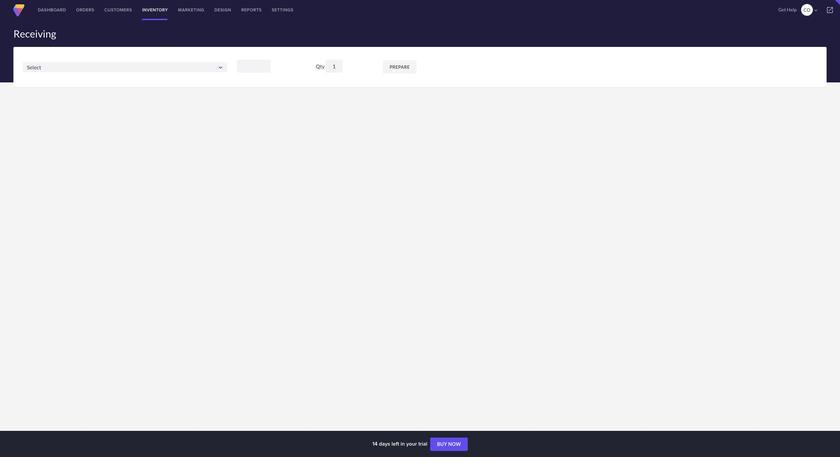 Task type: vqa. For each thing, say whether or not it's contained in the screenshot.

yes



Task type: describe. For each thing, give the bounding box(es) containing it.
buy now link
[[430, 438, 468, 451]]

co 
[[804, 7, 819, 13]]

orders
[[76, 7, 94, 13]]

your
[[406, 440, 417, 448]]


[[813, 7, 819, 13]]

dashboard
[[38, 7, 66, 13]]

prepare
[[390, 64, 410, 70]]


[[826, 6, 834, 14]]

qty
[[316, 63, 325, 69]]

receiving
[[13, 27, 56, 40]]

prepare link
[[383, 60, 416, 74]]

buy
[[437, 442, 447, 447]]

customers
[[104, 7, 132, 13]]

 link
[[820, 0, 840, 20]]

marketing
[[178, 7, 204, 13]]

reports
[[241, 7, 262, 13]]



Task type: locate. For each thing, give the bounding box(es) containing it.
inventory
[[142, 7, 168, 13]]

help
[[787, 7, 797, 12]]

in
[[401, 440, 405, 448]]

14 days left in your trial
[[372, 440, 429, 448]]

Qty text field
[[326, 60, 343, 73]]

dashboard link
[[33, 0, 71, 20]]

design
[[214, 7, 231, 13]]

get
[[778, 7, 786, 12]]

left
[[392, 440, 399, 448]]

days
[[379, 440, 390, 448]]

trial
[[418, 440, 427, 448]]


[[217, 64, 224, 71]]

now
[[448, 442, 461, 447]]

settings
[[272, 7, 293, 13]]

get help
[[778, 7, 797, 12]]

14
[[372, 440, 378, 448]]

co
[[804, 7, 810, 13]]

None text field
[[237, 60, 271, 73]]

buy now
[[437, 442, 461, 447]]

None text field
[[23, 62, 227, 72]]



